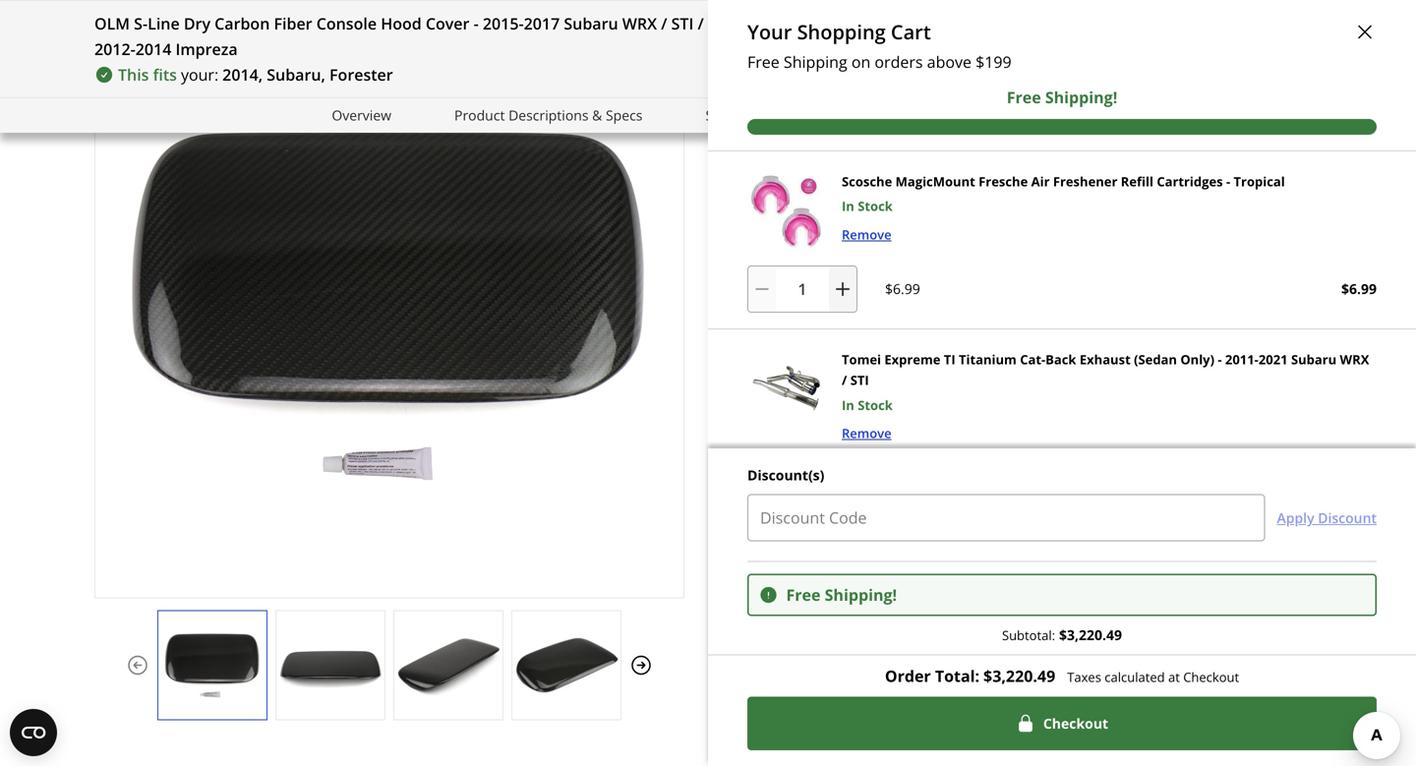 Task type: describe. For each thing, give the bounding box(es) containing it.
this for this part is new and carries a full manufacturer warranty. see manufacturer's website for additional details.
[[925, 659, 954, 680]]

2014- for olm s-line dry carbon fiber console hood cover - 2015-2017 subaru wrx / sti / 2014-2015 forester / 2013-2014 crosstrek / 2012-2014 impreza this fits your: 2014, subaru, forester
[[708, 13, 749, 34]]

wrx14-
[[185, 32, 235, 51]]

manufacturer's
[[716, 659, 837, 680]]

2 in from the left
[[812, 201, 826, 222]]

1 in from the left
[[747, 201, 761, 222]]

of
[[894, 487, 906, 505]]

cover for olm s-line dry carbon fiber console hood cover - 2015-2017 subaru wrx / sti / 2014-2015 forester / 2013-2014 crosstrek / 2012-2014 impreza this fits your: 2014, subaru, forester
[[426, 13, 470, 34]]

price match guarantee up to 110%
[[749, 397, 962, 415]]

2015- for olm s-line dry carbon fiber console hood cover - 2015-2017 subaru wrx / sti / 2014-2015 forester / 2013-2014 crosstrek / 2012-2014 impreza this fits your: 2014, subaru, forester
[[483, 13, 524, 34]]

1 vertical spatial in
[[846, 263, 861, 284]]

over
[[907, 430, 934, 448]]

remove button for tomei expreme ti titanium cat-back exhaust (sedan only) - 2011-2021 subaru wrx / sti in stock
[[842, 423, 892, 444]]

guarantee
[[824, 397, 888, 415]]

1 horizontal spatial subaru,
[[896, 536, 955, 557]]

Discount Code field
[[747, 494, 1265, 541]]

shipping! for free shipping! on orders over $ 199
[[781, 430, 839, 448]]

199 for above
[[985, 51, 1012, 72]]

remove button for scosche magicmount fresche air freshener refill cartridges - tropical in stock
[[842, 224, 892, 245]]

warranty:
[[841, 659, 921, 680]]

total:
[[935, 665, 980, 686]]

free shipping!
[[786, 584, 897, 605]]

in stock will ship same day if ordered before
[[846, 263, 1175, 284]]

cover for olm s-line dry carbon fiber console hood cover - 2015-2017 subaru wrx / sti / 2014-2015 forester / 2013-2014 crosstrek / 2012-2014 impreza
[[1130, 11, 1185, 38]]

$155.00
[[716, 148, 833, 191]]

forester inside olm s-line dry carbon fiber console hood cover - 2015-2017 subaru wrx / sti / 2014-2015 forester / 2013-2014 crosstrek / 2012-2014 impreza
[[997, 43, 1077, 70]]

manufacturer
[[1169, 659, 1270, 680]]

fits inside "olm s-line dry carbon fiber console hood cover - 2015-2017 subaru wrx / sti / 2014-2015 forester / 2013-2014 crosstrek / 2012-2014 impreza this fits your: 2014, subaru, forester"
[[153, 64, 177, 85]]

refill
[[1121, 173, 1153, 190]]

- for olm s-line dry carbon fiber console hood cover - 2015-2017 subaru wrx / sti / 2014-2015 forester / 2013-2014 crosstrek / 2012-2014 impreza this fits your: 2014, subaru, forester
[[474, 13, 479, 34]]

(sedan
[[1134, 351, 1177, 368]]

new
[[1009, 659, 1039, 680]]

checkout link
[[747, 696, 1377, 750]]

reviews
[[828, 113, 876, 131]]

added
[[987, 329, 1029, 348]]

orders for on
[[864, 430, 904, 448]]

excellent
[[1097, 430, 1155, 448]]

shipping
[[784, 51, 847, 72]]

carbon for olm s-line dry carbon fiber console hood cover - 2015-2017 subaru wrx / sti / 2014-2015 forester / 2013-2014 crosstrek / 2012-2014 impreza this fits your: 2014, subaru, forester
[[215, 13, 270, 34]]

0 vertical spatial 4
[[818, 113, 825, 131]]

4 reviews
[[818, 113, 876, 131]]

tomei expreme ti titanium cat-back exhaust (sedan only) - 2011-2021 subaru wrx / sti in stock
[[842, 351, 1369, 414]]

authorized dealer of olm
[[783, 487, 939, 505]]

titanium
[[959, 351, 1017, 368]]

freshener
[[1053, 173, 1118, 190]]

2011-
[[1225, 351, 1259, 368]]

remove for scosche magicmount fresche air freshener refill cartridges - tropical in stock
[[842, 225, 892, 243]]

1 horizontal spatial your:
[[810, 536, 848, 557]]

fresche
[[979, 173, 1028, 190]]

free shipping! on orders over $ 199
[[749, 430, 967, 448]]

line for olm s-line dry carbon fiber console hood cover - 2015-2017 subaru wrx / sti / 2014-2015 forester / 2013-2014 crosstrek / 2012-2014 impreza this fits your: 2014, subaru, forester
[[148, 13, 180, 34]]

2021
[[1259, 351, 1288, 368]]

checkout button
[[747, 696, 1377, 750]]

manufacturer's warranty:
[[716, 659, 921, 680]]

above
[[927, 51, 972, 72]]

tropical
[[1234, 173, 1285, 190]]

olm link
[[910, 486, 939, 507]]

same
[[975, 263, 1015, 284]]

added to cart button
[[716, 315, 1322, 363]]

subtotal: $3,220.49
[[1002, 625, 1122, 644]]

1 horizontal spatial $3,220.49
[[1059, 625, 1122, 644]]

interest-
[[843, 201, 908, 222]]

price
[[749, 397, 779, 415]]

for
[[997, 684, 1018, 705]]

air
[[1031, 173, 1050, 190]]

increment image
[[833, 279, 853, 299]]

1 vertical spatial 2014,
[[852, 536, 892, 557]]

tomei expreme ti titanium cat-back exhaust (sedan only) - 2011-2021 subaru wrx / sti link
[[842, 351, 1369, 389]]

&
[[1158, 430, 1168, 448]]

this fits your: 2014, subaru, forester
[[747, 536, 1022, 557]]

order total: $3,220.49
[[885, 665, 1055, 686]]

s- for olm s-line dry carbon fiber console hood cover - 2015-2017 subaru wrx / sti / 2014-2015 forester / 2013-2014 crosstrek / 2012-2014 impreza
[[765, 11, 782, 38]]

$ for above
[[976, 51, 985, 72]]

impreza for olm s-line dry carbon fiber console hood cover - 2015-2017 subaru wrx / sti / 2014-2015 forester / 2013-2014 crosstrek / 2012-2014 impreza
[[817, 75, 895, 103]]

this part is new and carries a full manufacturer warranty. see manufacturer's website for additional details.
[[716, 659, 1270, 705]]

1 vertical spatial stock
[[865, 263, 908, 284]]

manufacturer's
[[820, 684, 932, 705]]

in full or in 4 interest-free installments
[[747, 201, 1036, 222]]

wrx for tomei expreme ti titanium cat-back exhaust (sedan only) - 2011-2021 subaru wrx / sti in stock
[[1340, 351, 1369, 368]]

dry for olm s-line dry carbon fiber console hood cover - 2015-2017 subaru wrx / sti / 2014-2015 forester / 2013-2014 crosstrek / 2012-2014 impreza this fits your: 2014, subaru, forester
[[184, 13, 210, 34]]

2012- for olm s-line dry carbon fiber console hood cover - 2015-2017 subaru wrx / sti / 2014-2015 forester / 2013-2014 crosstrek / 2012-2014 impreza this fits your: 2014, subaru, forester
[[94, 38, 135, 59]]

subtotal:
[[1002, 626, 1055, 644]]

details.
[[1100, 684, 1152, 705]]

your shopping cart
[[747, 18, 931, 45]]

discount(s)
[[747, 465, 824, 484]]

tomei
[[842, 351, 881, 368]]

wrx for olm s-line dry carbon fiber console hood cover - 2015-2017 subaru wrx / sti / 2014-2015 forester / 2013-2014 crosstrek / 2012-2014 impreza
[[789, 43, 832, 70]]

- for olm s-line dry carbon fiber console hood cover - 2015-2017 subaru wrx / sti / 2014-2015 forester / 2013-2014 crosstrek / 2012-2014 impreza
[[1190, 11, 1196, 38]]

in inside scosche magicmount fresche air freshener refill cartridges - tropical in stock
[[842, 197, 854, 215]]

calculated
[[1105, 668, 1165, 686]]

cat-
[[1020, 351, 1046, 368]]

olmdp2-
[[123, 32, 185, 51]]

wrx for olm s-line dry carbon fiber console hood cover - 2015-2017 subaru wrx / sti / 2014-2015 forester / 2013-2014 crosstrek / 2012-2014 impreza this fits your: 2014, subaru, forester
[[622, 13, 657, 34]]

olm inside authorized dealer of olm
[[910, 488, 939, 505]]

magicmount
[[896, 173, 975, 190]]

- for tomei expreme ti titanium cat-back exhaust (sedan only) - 2011-2021 subaru wrx / sti in stock
[[1218, 351, 1222, 368]]

dcf
[[235, 32, 261, 51]]

crosstrek for olm s-line dry carbon fiber console hood cover - 2015-2017 subaru wrx / sti / 2014-2015 forester / 2013-2014 crosstrek / 2012-2014 impreza
[[1196, 43, 1287, 70]]

olm s-line dry carbon fiber console hood cover - 2015-2017 subaru wrx / sti / 2014-2015 forester / 2013-2014 crosstrek / 2012-2014 impreza
[[716, 11, 1300, 103]]

free for free shipping!
[[786, 584, 821, 605]]

ordered
[[1063, 263, 1122, 284]]

and
[[1043, 659, 1071, 680]]

hood for olm s-line dry carbon fiber console hood cover - 2015-2017 subaru wrx / sti / 2014-2015 forester / 2013-2014 crosstrek / 2012-2014 impreza
[[1074, 11, 1125, 38]]

line for olm s-line dry carbon fiber console hood cover - 2015-2017 subaru wrx / sti / 2014-2015 forester / 2013-2014 crosstrek / 2012-2014 impreza
[[782, 11, 822, 38]]

fiber for olm s-line dry carbon fiber console hood cover - 2015-2017 subaru wrx / sti / 2014-2015 forester / 2013-2014 crosstrek / 2012-2014 impreza this fits your: 2014, subaru, forester
[[274, 13, 312, 34]]

dry for olm s-line dry carbon fiber console hood cover - 2015-2017 subaru wrx / sti / 2014-2015 forester / 2013-2014 crosstrek / 2012-2014 impreza
[[828, 11, 861, 38]]

order
[[885, 665, 931, 686]]

expreme
[[884, 351, 941, 368]]

olm s-line dry carbon fiber console hood cover - 2015-2017 subaru wrx / sti / 2014-2015 forester / 2013-2014 crosstrek / 2012-2014 impreza this fits your: 2014, subaru, forester
[[94, 13, 1031, 85]]

1 $6.99 from the left
[[885, 279, 920, 298]]

4 reviews link
[[818, 113, 876, 131]]

carries
[[1075, 659, 1125, 680]]

open widget image
[[10, 709, 57, 756]]

free
[[908, 201, 938, 222]]

scosche magicmount fresche air freshener refill cartridges - tropical in stock
[[842, 173, 1285, 215]]

subaru for tomei expreme ti titanium cat-back exhaust (sedan only) - 2011-2021 subaru wrx / sti in stock
[[1291, 351, 1337, 368]]



Task type: locate. For each thing, give the bounding box(es) containing it.
1 vertical spatial subaru,
[[896, 536, 955, 557]]

1 vertical spatial full
[[1142, 659, 1165, 680]]

your shopping cart dialog
[[708, 0, 1416, 766]]

0 vertical spatial checkout
[[1183, 668, 1239, 686]]

/ inside tomei expreme ti titanium cat-back exhaust (sedan only) - 2011-2021 subaru wrx / sti in stock
[[842, 371, 847, 389]]

full inside this part is new and carries a full manufacturer warranty. see manufacturer's website for additional details.
[[1142, 659, 1165, 680]]

wrx inside olm s-line dry carbon fiber console hood cover - 2015-2017 subaru wrx / sti / 2014-2015 forester / 2013-2014 crosstrek / 2012-2014 impreza
[[789, 43, 832, 70]]

olm inside olm s-line dry carbon fiber console hood cover - 2015-2017 subaru wrx / sti / 2014-2015 forester / 2013-2014 crosstrek / 2012-2014 impreza
[[716, 11, 760, 38]]

199 right above
[[985, 51, 1012, 72]]

free up air
[[1007, 87, 1041, 108]]

fits down authorized
[[782, 536, 806, 557]]

in up the on
[[842, 396, 854, 414]]

day
[[1019, 263, 1045, 284]]

see
[[790, 684, 816, 705]]

shopping
[[797, 18, 886, 45]]

1 remove from the top
[[842, 225, 892, 243]]

2015
[[749, 13, 785, 34], [947, 43, 992, 70]]

carbon
[[866, 11, 935, 38], [215, 13, 270, 34]]

free for free shipping! on orders over $ 199
[[749, 430, 777, 448]]

cart up above
[[891, 18, 931, 45]]

0 horizontal spatial 2013-
[[867, 13, 908, 34]]

carbon inside "olm s-line dry carbon fiber console hood cover - 2015-2017 subaru wrx / sti / 2014-2015 forester / 2013-2014 crosstrek / 2012-2014 impreza this fits your: 2014, subaru, forester"
[[215, 13, 270, 34]]

hood inside "olm s-line dry carbon fiber console hood cover - 2015-2017 subaru wrx / sti / 2014-2015 forester / 2013-2014 crosstrek / 2012-2014 impreza this fits your: 2014, subaru, forester"
[[381, 13, 422, 34]]

0 horizontal spatial 2014,
[[222, 64, 263, 85]]

2014- inside "olm s-line dry carbon fiber console hood cover - 2015-2017 subaru wrx / sti / 2014-2015 forester / 2013-2014 crosstrek / 2012-2014 impreza this fits your: 2014, subaru, forester"
[[708, 13, 749, 34]]

orders right the on
[[864, 430, 904, 448]]

1 vertical spatial 2015
[[947, 43, 992, 70]]

console inside "olm s-line dry carbon fiber console hood cover - 2015-2017 subaru wrx / sti / 2014-2015 forester / 2013-2014 crosstrek / 2012-2014 impreza this fits your: 2014, subaru, forester"
[[316, 13, 377, 34]]

1 vertical spatial $3,220.49
[[983, 665, 1055, 686]]

wrx
[[622, 13, 657, 34], [789, 43, 832, 70], [1340, 351, 1369, 368]]

- inside olm s-line dry carbon fiber console hood cover - 2015-2017 subaru wrx / sti / 2014-2015 forester / 2013-2014 crosstrek / 2012-2014 impreza
[[1190, 11, 1196, 38]]

1 vertical spatial to
[[912, 397, 925, 415]]

0 horizontal spatial 2015-
[[483, 13, 524, 34]]

shipping! for free shipping!
[[825, 584, 897, 605]]

line left wrx14- in the left of the page
[[148, 13, 180, 34]]

at
[[1168, 668, 1180, 686]]

s- left 'shopping'
[[765, 11, 782, 38]]

$3,220.49
[[1059, 625, 1122, 644], [983, 665, 1055, 686]]

s- inside olm s-line dry carbon fiber console hood cover - 2015-2017 subaru wrx / sti / 2014-2015 forester / 2013-2014 crosstrek / 2012-2014 impreza
[[765, 11, 782, 38]]

1 vertical spatial this
[[747, 536, 778, 557]]

cart up back
[[1050, 329, 1078, 348]]

dry inside "olm s-line dry carbon fiber console hood cover - 2015-2017 subaru wrx / sti / 2014-2015 forester / 2013-2014 crosstrek / 2012-2014 impreza this fits your: 2014, subaru, forester"
[[184, 13, 210, 34]]

orders inside free shipping on orders above $ 199 free shipping!
[[875, 51, 923, 72]]

scosche
[[842, 173, 892, 190]]

subaru for olm s-line dry carbon fiber console hood cover - 2015-2017 subaru wrx / sti / 2014-2015 forester / 2013-2014 crosstrek / 2012-2014 impreza
[[716, 43, 784, 70]]

subaru,
[[267, 64, 325, 85], [896, 536, 955, 557]]

0 horizontal spatial console
[[316, 13, 377, 34]]

dry up on
[[828, 11, 861, 38]]

1 horizontal spatial carbon
[[866, 11, 935, 38]]

2 vertical spatial sti
[[850, 371, 869, 389]]

ship
[[941, 263, 971, 284]]

fiber up above
[[940, 11, 988, 38]]

2014
[[908, 13, 944, 34], [135, 38, 171, 59], [1146, 43, 1191, 70], [767, 75, 812, 103]]

cart inside button
[[1050, 329, 1078, 348]]

your:
[[181, 64, 218, 85], [810, 536, 848, 557]]

fiber for olm s-line dry carbon fiber console hood cover - 2015-2017 subaru wrx / sti / 2014-2015 forester / 2013-2014 crosstrek / 2012-2014 impreza
[[940, 11, 988, 38]]

orders for on
[[875, 51, 923, 72]]

0 horizontal spatial fits
[[153, 64, 177, 85]]

olm
[[716, 11, 760, 38], [94, 13, 130, 34], [910, 488, 939, 505]]

in left or
[[747, 201, 761, 222]]

free up "manufacturer's warranty:"
[[786, 584, 821, 605]]

2 vertical spatial in
[[842, 396, 854, 414]]

2015- inside "olm s-line dry carbon fiber console hood cover - 2015-2017 subaru wrx / sti / 2014-2015 forester / 2013-2014 crosstrek / 2012-2014 impreza this fits your: 2014, subaru, forester"
[[483, 13, 524, 34]]

scosche magicmount fresche air freshener refill cartridges - tropical link
[[842, 173, 1285, 190]]

fits down olmdp2-
[[153, 64, 177, 85]]

1 horizontal spatial line
[[782, 11, 822, 38]]

0 horizontal spatial $
[[937, 430, 945, 448]]

s- for olm s-line dry carbon fiber console hood cover - 2015-2017 subaru wrx / sti / 2014-2015 forester / 2013-2014 crosstrek / 2012-2014 impreza this fits your: 2014, subaru, forester
[[134, 13, 148, 34]]

checkout
[[1183, 668, 1239, 686], [1043, 714, 1108, 732]]

olm for olm s-line dry carbon fiber console hood cover - 2015-2017 subaru wrx / sti / 2014-2015 forester / 2013-2014 crosstrek / 2012-2014 impreza this fits your: 2014, subaru, forester
[[94, 13, 130, 34]]

sti for olm s-line dry carbon fiber console hood cover - 2015-2017 subaru wrx / sti / 2014-2015 forester / 2013-2014 crosstrek / 2012-2014 impreza this fits your: 2014, subaru, forester
[[671, 13, 694, 34]]

$
[[976, 51, 985, 72], [937, 430, 945, 448]]

this for this fits your: 2014, subaru, forester
[[747, 536, 778, 557]]

shipping! inside free shipping on orders above $ 199 free shipping!
[[1045, 87, 1117, 108]]

in down interest-
[[846, 263, 861, 284]]

full left or
[[765, 201, 788, 222]]

to up cat-
[[1033, 329, 1047, 348]]

4 right or
[[830, 201, 839, 222]]

0 horizontal spatial hood
[[381, 13, 422, 34]]

stock inside tomei expreme ti titanium cat-back exhaust (sedan only) - 2011-2021 subaru wrx / sti in stock
[[858, 396, 893, 414]]

0 horizontal spatial wrx
[[622, 13, 657, 34]]

sti right 'shipping'
[[850, 43, 878, 70]]

shipping! up freshener
[[1045, 87, 1117, 108]]

2 horizontal spatial wrx
[[1340, 351, 1369, 368]]

impreza inside olm s-line dry carbon fiber console hood cover - 2015-2017 subaru wrx / sti / 2014-2015 forester / 2013-2014 crosstrek / 2012-2014 impreza
[[817, 75, 895, 103]]

remove down interest-
[[842, 225, 892, 243]]

0 vertical spatial shipping!
[[1045, 87, 1117, 108]]

wrx inside tomei expreme ti titanium cat-back exhaust (sedan only) - 2011-2021 subaru wrx / sti in stock
[[1340, 351, 1369, 368]]

1 horizontal spatial checkout
[[1183, 668, 1239, 686]]

2014- inside olm s-line dry carbon fiber console hood cover - 2015-2017 subaru wrx / sti / 2014-2015 forester / 2013-2014 crosstrek / 2012-2014 impreza
[[896, 43, 947, 70]]

2 vertical spatial stock
[[858, 396, 893, 414]]

2014, down dcf
[[222, 64, 263, 85]]

0 vertical spatial $3,220.49
[[1059, 625, 1122, 644]]

0 horizontal spatial 2015
[[749, 13, 785, 34]]

console for olm s-line dry carbon fiber console hood cover - 2015-2017 subaru wrx / sti / 2014-2015 forester / 2013-2014 crosstrek / 2012-2014 impreza this fits your: 2014, subaru, forester
[[316, 13, 377, 34]]

0 vertical spatial fits
[[153, 64, 177, 85]]

1 horizontal spatial 2015
[[947, 43, 992, 70]]

2014,
[[222, 64, 263, 85], [852, 536, 892, 557]]

in right or
[[812, 201, 826, 222]]

0 vertical spatial in
[[842, 197, 854, 215]]

hood for olm s-line dry carbon fiber console hood cover - 2015-2017 subaru wrx / sti / 2014-2015 forester / 2013-2014 crosstrek / 2012-2014 impreza this fits your: 2014, subaru, forester
[[381, 13, 422, 34]]

cover inside olm s-line dry carbon fiber console hood cover - 2015-2017 subaru wrx / sti / 2014-2015 forester / 2013-2014 crosstrek / 2012-2014 impreza
[[1130, 11, 1185, 38]]

cart inside dialog
[[891, 18, 931, 45]]

1 horizontal spatial full
[[1142, 659, 1165, 680]]

0 horizontal spatial dry
[[184, 13, 210, 34]]

2015-
[[1201, 11, 1253, 38], [483, 13, 524, 34]]

before
[[1126, 263, 1175, 284]]

0 horizontal spatial $3,220.49
[[983, 665, 1055, 686]]

199
[[985, 51, 1012, 72], [945, 430, 967, 448]]

1 vertical spatial $
[[937, 430, 945, 448]]

remove button down interest-
[[842, 224, 892, 245]]

checkout inside checkout button
[[1043, 714, 1108, 732]]

warranty.
[[716, 684, 786, 705]]

1 horizontal spatial 199
[[985, 51, 1012, 72]]

ti
[[944, 351, 956, 368]]

line
[[782, 11, 822, 38], [148, 13, 180, 34]]

199 down '110%' at the bottom of page
[[945, 430, 967, 448]]

dealer
[[852, 487, 891, 505]]

to right up on the bottom of page
[[912, 397, 925, 415]]

subaru for olm s-line dry carbon fiber console hood cover - 2015-2017 subaru wrx / sti / 2014-2015 forester / 2013-2014 crosstrek / 2012-2014 impreza this fits your: 2014, subaru, forester
[[564, 13, 618, 34]]

1 vertical spatial 2013-
[[1095, 43, 1146, 70]]

impreza inside "olm s-line dry carbon fiber console hood cover - 2015-2017 subaru wrx / sti / 2014-2015 forester / 2013-2014 crosstrek / 2012-2014 impreza this fits your: 2014, subaru, forester"
[[176, 38, 238, 59]]

this left the part
[[925, 659, 954, 680]]

2015- for olm s-line dry carbon fiber console hood cover - 2015-2017 subaru wrx / sti / 2014-2015 forester / 2013-2014 crosstrek / 2012-2014 impreza
[[1201, 11, 1253, 38]]

free
[[747, 51, 780, 72], [1007, 87, 1041, 108], [749, 430, 777, 448], [786, 584, 821, 605]]

a
[[1129, 659, 1138, 680]]

console for olm s-line dry carbon fiber console hood cover - 2015-2017 subaru wrx / sti / 2014-2015 forester / 2013-2014 crosstrek / 2012-2014 impreza
[[993, 11, 1069, 38]]

carbon up on
[[866, 11, 935, 38]]

1 horizontal spatial 2014-
[[896, 43, 947, 70]]

this inside "olm s-line dry carbon fiber console hood cover - 2015-2017 subaru wrx / sti / 2014-2015 forester / 2013-2014 crosstrek / 2012-2014 impreza this fits your: 2014, subaru, forester"
[[118, 64, 149, 85]]

2014-
[[708, 13, 749, 34], [896, 43, 947, 70]]

rated excellent & trusted
[[1056, 430, 1220, 448]]

0 horizontal spatial to
[[912, 397, 925, 415]]

1 horizontal spatial 2013-
[[1095, 43, 1146, 70]]

subaru inside tomei expreme ti titanium cat-back exhaust (sedan only) - 2011-2021 subaru wrx / sti in stock
[[1291, 351, 1337, 368]]

0 horizontal spatial $6.99
[[885, 279, 920, 298]]

$ right above
[[976, 51, 985, 72]]

console inside olm s-line dry carbon fiber console hood cover - 2015-2017 subaru wrx / sti / 2014-2015 forester / 2013-2014 crosstrek / 2012-2014 impreza
[[993, 11, 1069, 38]]

1 horizontal spatial cover
[[1130, 11, 1185, 38]]

carbon for olm s-line dry carbon fiber console hood cover - 2015-2017 subaru wrx / sti / 2014-2015 forester / 2013-2014 crosstrek / 2012-2014 impreza
[[866, 11, 935, 38]]

sti inside tomei expreme ti titanium cat-back exhaust (sedan only) - 2011-2021 subaru wrx / sti in stock
[[850, 371, 869, 389]]

2012- left wrx14- in the left of the page
[[94, 38, 135, 59]]

in
[[747, 201, 761, 222], [812, 201, 826, 222]]

1 remove button from the top
[[842, 224, 892, 245]]

1 vertical spatial remove button
[[842, 423, 892, 444]]

impreza for olm s-line dry carbon fiber console hood cover - 2015-2017 subaru wrx / sti / 2014-2015 forester / 2013-2014 crosstrek / 2012-2014 impreza this fits your: 2014, subaru, forester
[[176, 38, 238, 59]]

1 vertical spatial subaru
[[716, 43, 784, 70]]

1 horizontal spatial to
[[1033, 329, 1047, 348]]

remove button down guarantee
[[842, 423, 892, 444]]

on
[[843, 430, 861, 448]]

- inside scosche magicmount fresche air freshener refill cartridges - tropical in stock
[[1226, 173, 1230, 190]]

free shipping on orders above $ 199 free shipping!
[[747, 51, 1117, 108]]

2 star image from the left
[[750, 113, 768, 131]]

2015- inside olm s-line dry carbon fiber console hood cover - 2015-2017 subaru wrx / sti / 2014-2015 forester / 2013-2014 crosstrek / 2012-2014 impreza
[[1201, 11, 1253, 38]]

dry
[[828, 11, 861, 38], [184, 13, 210, 34]]

added to cart
[[987, 329, 1078, 348]]

2017 for olm s-line dry carbon fiber console hood cover - 2015-2017 subaru wrx / sti / 2014-2015 forester / 2013-2014 crosstrek / 2012-2014 impreza
[[1253, 11, 1298, 38]]

checkout down additional
[[1043, 714, 1108, 732]]

0 horizontal spatial 2017
[[524, 13, 560, 34]]

1 horizontal spatial 2012-
[[716, 75, 767, 103]]

0 vertical spatial subaru
[[564, 13, 618, 34]]

0 vertical spatial impreza
[[176, 38, 238, 59]]

cartridges
[[1157, 173, 1223, 190]]

in down scosche
[[842, 197, 854, 215]]

199 for over
[[945, 430, 967, 448]]

cover inside "olm s-line dry carbon fiber console hood cover - 2015-2017 subaru wrx / sti / 2014-2015 forester / 2013-2014 crosstrek / 2012-2014 impreza this fits your: 2014, subaru, forester"
[[426, 13, 470, 34]]

your: down the olmdp2-wrx14-dcf
[[181, 64, 218, 85]]

fiber inside olm s-line dry carbon fiber console hood cover - 2015-2017 subaru wrx / sti / 2014-2015 forester / 2013-2014 crosstrek / 2012-2014 impreza
[[940, 11, 988, 38]]

s- inside "olm s-line dry carbon fiber console hood cover - 2015-2017 subaru wrx / sti / 2014-2015 forester / 2013-2014 crosstrek / 2012-2014 impreza this fits your: 2014, subaru, forester"
[[134, 13, 148, 34]]

110%
[[928, 397, 962, 415]]

$6.99
[[885, 279, 920, 298], [1341, 279, 1377, 298]]

cover
[[1130, 11, 1185, 38], [426, 13, 470, 34]]

2 remove from the top
[[842, 424, 892, 442]]

up
[[892, 397, 908, 415]]

this inside this part is new and carries a full manufacturer warranty. see manufacturer's website for additional details.
[[925, 659, 954, 680]]

1 horizontal spatial hood
[[1074, 11, 1125, 38]]

4 left reviews
[[818, 113, 825, 131]]

2015 inside "olm s-line dry carbon fiber console hood cover - 2015-2017 subaru wrx / sti / 2014-2015 forester / 2013-2014 crosstrek / 2012-2014 impreza this fits your: 2014, subaru, forester"
[[749, 13, 785, 34]]

1 horizontal spatial fits
[[782, 536, 806, 557]]

free down your
[[747, 51, 780, 72]]

will
[[912, 263, 936, 284]]

subaru, inside "olm s-line dry carbon fiber console hood cover - 2015-2017 subaru wrx / sti / 2014-2015 forester / 2013-2014 crosstrek / 2012-2014 impreza this fits your: 2014, subaru, forester"
[[267, 64, 325, 85]]

$ for over
[[937, 430, 945, 448]]

0 horizontal spatial crosstrek
[[948, 13, 1021, 34]]

this down olmdp2-
[[118, 64, 149, 85]]

decrement image
[[752, 279, 772, 299]]

sti inside "olm s-line dry carbon fiber console hood cover - 2015-2017 subaru wrx / sti / 2014-2015 forester / 2013-2014 crosstrek / 2012-2014 impreza this fits your: 2014, subaru, forester"
[[671, 13, 694, 34]]

rated
[[1056, 430, 1094, 448]]

your
[[747, 18, 792, 45]]

crosstrek inside olm s-line dry carbon fiber console hood cover - 2015-2017 subaru wrx / sti / 2014-2015 forester / 2013-2014 crosstrek / 2012-2014 impreza
[[1196, 43, 1287, 70]]

1 horizontal spatial s-
[[765, 11, 782, 38]]

if
[[1049, 263, 1059, 284]]

2015 for olm s-line dry carbon fiber console hood cover - 2015-2017 subaru wrx / sti / 2014-2015 forester / 2013-2014 crosstrek / 2012-2014 impreza this fits your: 2014, subaru, forester
[[749, 13, 785, 34]]

1 horizontal spatial impreza
[[817, 75, 895, 103]]

shipping! down this fits your: 2014, subaru, forester
[[825, 584, 897, 605]]

installments
[[942, 201, 1036, 222]]

0 horizontal spatial checkout
[[1043, 714, 1108, 732]]

olm for olm s-line dry carbon fiber console hood cover - 2015-2017 subaru wrx / sti / 2014-2015 forester / 2013-2014 crosstrek / 2012-2014 impreza
[[716, 11, 760, 38]]

0 horizontal spatial 4
[[818, 113, 825, 131]]

2 vertical spatial wrx
[[1340, 351, 1369, 368]]

1 horizontal spatial this
[[747, 536, 778, 557]]

hood inside olm s-line dry carbon fiber console hood cover - 2015-2017 subaru wrx / sti / 2014-2015 forester / 2013-2014 crosstrek / 2012-2014 impreza
[[1074, 11, 1125, 38]]

2 $6.99 from the left
[[1341, 279, 1377, 298]]

2013- inside olm s-line dry carbon fiber console hood cover - 2015-2017 subaru wrx / sti / 2014-2015 forester / 2013-2014 crosstrek / 2012-2014 impreza
[[1095, 43, 1146, 70]]

olmdp2-wrx14-dcf
[[123, 32, 261, 51]]

0 vertical spatial 2014,
[[222, 64, 263, 85]]

fiber right dcf
[[274, 13, 312, 34]]

1 horizontal spatial 2017
[[1253, 11, 1298, 38]]

1 horizontal spatial dry
[[828, 11, 861, 38]]

1 horizontal spatial 2015-
[[1201, 11, 1253, 38]]

2014, down dealer
[[852, 536, 892, 557]]

your: up free shipping! on the bottom
[[810, 536, 848, 557]]

1 vertical spatial 4
[[830, 201, 839, 222]]

remove for tomei expreme ti titanium cat-back exhaust (sedan only) - 2011-2021 subaru wrx / sti in stock
[[842, 424, 892, 442]]

orders right on
[[875, 51, 923, 72]]

carbon right olmdp2-
[[215, 13, 270, 34]]

checkout right the at at the bottom
[[1183, 668, 1239, 686]]

0 horizontal spatial subaru
[[564, 13, 618, 34]]

taxes calculated at checkout
[[1067, 668, 1239, 686]]

trusted
[[1171, 430, 1220, 448]]

0 vertical spatial full
[[765, 201, 788, 222]]

2015 for olm s-line dry carbon fiber console hood cover - 2015-2017 subaru wrx / sti / 2014-2015 forester / 2013-2014 crosstrek / 2012-2014 impreza
[[947, 43, 992, 70]]

star image
[[733, 113, 750, 131], [750, 113, 768, 131], [768, 113, 785, 131]]

2012- inside olm s-line dry carbon fiber console hood cover - 2015-2017 subaru wrx / sti / 2014-2015 forester / 2013-2014 crosstrek / 2012-2014 impreza
[[716, 75, 767, 103]]

1 horizontal spatial 2014,
[[852, 536, 892, 557]]

0 vertical spatial wrx
[[622, 13, 657, 34]]

back
[[1045, 351, 1076, 368]]

0 horizontal spatial in
[[747, 201, 761, 222]]

1 vertical spatial cart
[[1050, 329, 1078, 348]]

stock inside scosche magicmount fresche air freshener refill cartridges - tropical in stock
[[858, 197, 893, 215]]

0 vertical spatial cart
[[891, 18, 931, 45]]

1 vertical spatial fits
[[782, 536, 806, 557]]

1 vertical spatial remove
[[842, 424, 892, 442]]

stock down scosche
[[858, 197, 893, 215]]

on
[[851, 51, 871, 72]]

0 horizontal spatial 199
[[945, 430, 967, 448]]

line inside "olm s-line dry carbon fiber console hood cover - 2015-2017 subaru wrx / sti / 2014-2015 forester / 2013-2014 crosstrek / 2012-2014 impreza this fits your: 2014, subaru, forester"
[[148, 13, 180, 34]]

to
[[1033, 329, 1047, 348], [912, 397, 925, 415]]

2 vertical spatial this
[[925, 659, 954, 680]]

0 vertical spatial crosstrek
[[948, 13, 1021, 34]]

sti down tomei
[[850, 371, 869, 389]]

1 star image from the left
[[733, 113, 750, 131]]

subaru
[[564, 13, 618, 34], [716, 43, 784, 70], [1291, 351, 1337, 368]]

subaru inside "olm s-line dry carbon fiber console hood cover - 2015-2017 subaru wrx / sti / 2014-2015 forester / 2013-2014 crosstrek / 2012-2014 impreza this fits your: 2014, subaru, forester"
[[564, 13, 618, 34]]

shipping! down match
[[781, 430, 839, 448]]

2 remove button from the top
[[842, 423, 892, 444]]

0 horizontal spatial impreza
[[176, 38, 238, 59]]

- inside tomei expreme ti titanium cat-back exhaust (sedan only) - 2011-2021 subaru wrx / sti in stock
[[1218, 351, 1222, 368]]

2017 inside "olm s-line dry carbon fiber console hood cover - 2015-2017 subaru wrx / sti / 2014-2015 forester / 2013-2014 crosstrek / 2012-2014 impreza this fits your: 2014, subaru, forester"
[[524, 13, 560, 34]]

tomtb6090-sb02c 15-21 wrx & sti tomei expreme ti cat-back system, image
[[747, 349, 826, 428]]

shipping!
[[1045, 87, 1117, 108], [781, 430, 839, 448], [825, 584, 897, 605]]

impreza
[[176, 38, 238, 59], [817, 75, 895, 103]]

2 vertical spatial shipping!
[[825, 584, 897, 605]]

0 horizontal spatial olm
[[94, 13, 130, 34]]

sti left your
[[671, 13, 694, 34]]

/
[[661, 13, 667, 34], [698, 13, 704, 34], [857, 13, 863, 34], [1025, 13, 1031, 34], [837, 43, 845, 70], [883, 43, 891, 70], [1082, 43, 1090, 70], [1292, 43, 1300, 70], [842, 371, 847, 389]]

cart for added to cart
[[1050, 329, 1078, 348]]

0 horizontal spatial line
[[148, 13, 180, 34]]

cart for your shopping cart
[[891, 18, 931, 45]]

0 vertical spatial 199
[[985, 51, 1012, 72]]

2012- inside "olm s-line dry carbon fiber console hood cover - 2015-2017 subaru wrx / sti / 2014-2015 forester / 2013-2014 crosstrek / 2012-2014 impreza this fits your: 2014, subaru, forester"
[[94, 38, 135, 59]]

part
[[959, 659, 989, 680]]

sti for tomei expreme ti titanium cat-back exhaust (sedan only) - 2011-2021 subaru wrx / sti in stock
[[850, 371, 869, 389]]

line up 'shipping'
[[782, 11, 822, 38]]

1 vertical spatial shipping!
[[781, 430, 839, 448]]

2013-
[[867, 13, 908, 34], [1095, 43, 1146, 70]]

crosstrek inside "olm s-line dry carbon fiber console hood cover - 2015-2017 subaru wrx / sti / 2014-2015 forester / 2013-2014 crosstrek / 2012-2014 impreza this fits your: 2014, subaru, forester"
[[948, 13, 1021, 34]]

remove
[[842, 225, 892, 243], [842, 424, 892, 442]]

1 vertical spatial impreza
[[817, 75, 895, 103]]

1 vertical spatial sti
[[850, 43, 878, 70]]

1 horizontal spatial crosstrek
[[1196, 43, 1287, 70]]

0 vertical spatial 2015
[[749, 13, 785, 34]]

fiber
[[940, 11, 988, 38], [274, 13, 312, 34]]

this down discount(s)
[[747, 536, 778, 557]]

exhaust
[[1080, 351, 1131, 368]]

2013- for olm s-line dry carbon fiber console hood cover - 2015-2017 subaru wrx / sti / 2014-2015 forester / 2013-2014 crosstrek / 2012-2014 impreza this fits your: 2014, subaru, forester
[[867, 13, 908, 34]]

sti for olm s-line dry carbon fiber console hood cover - 2015-2017 subaru wrx / sti / 2014-2015 forester / 2013-2014 crosstrek / 2012-2014 impreza
[[850, 43, 878, 70]]

fiber inside "olm s-line dry carbon fiber console hood cover - 2015-2017 subaru wrx / sti / 2014-2015 forester / 2013-2014 crosstrek / 2012-2014 impreza this fits your: 2014, subaru, forester"
[[274, 13, 312, 34]]

0 vertical spatial $
[[976, 51, 985, 72]]

to inside added to cart button
[[1033, 329, 1047, 348]]

full right a
[[1142, 659, 1165, 680]]

0 horizontal spatial carbon
[[215, 13, 270, 34]]

additional
[[1022, 684, 1096, 705]]

2012- down your
[[716, 75, 767, 103]]

subaru inside olm s-line dry carbon fiber console hood cover - 2015-2017 subaru wrx / sti / 2014-2015 forester / 2013-2014 crosstrek / 2012-2014 impreza
[[716, 43, 784, 70]]

0 vertical spatial subaru,
[[267, 64, 325, 85]]

none number field inside your shopping cart dialog
[[747, 266, 858, 313]]

2014, inside "olm s-line dry carbon fiber console hood cover - 2015-2017 subaru wrx / sti / 2014-2015 forester / 2013-2014 crosstrek / 2012-2014 impreza this fits your: 2014, subaru, forester"
[[222, 64, 263, 85]]

wrx inside "olm s-line dry carbon fiber console hood cover - 2015-2017 subaru wrx / sti / 2014-2015 forester / 2013-2014 crosstrek / 2012-2014 impreza this fits your: 2014, subaru, forester"
[[622, 13, 657, 34]]

2014- for olm s-line dry carbon fiber console hood cover - 2015-2017 subaru wrx / sti / 2014-2015 forester / 2013-2014 crosstrek / 2012-2014 impreza
[[896, 43, 947, 70]]

s- left wrx14- in the left of the page
[[134, 13, 148, 34]]

1 vertical spatial checkout
[[1043, 714, 1108, 732]]

- inside "olm s-line dry carbon fiber console hood cover - 2015-2017 subaru wrx / sti / 2014-2015 forester / 2013-2014 crosstrek / 2012-2014 impreza this fits your: 2014, subaru, forester"
[[474, 13, 479, 34]]

1 horizontal spatial in
[[812, 201, 826, 222]]

free down 'price'
[[749, 430, 777, 448]]

0 horizontal spatial fiber
[[274, 13, 312, 34]]

s-
[[765, 11, 782, 38], [134, 13, 148, 34]]

0 horizontal spatial s-
[[134, 13, 148, 34]]

sti inside olm s-line dry carbon fiber console hood cover - 2015-2017 subaru wrx / sti / 2014-2015 forester / 2013-2014 crosstrek / 2012-2014 impreza
[[850, 43, 878, 70]]

199 inside free shipping on orders above $ 199 free shipping!
[[985, 51, 1012, 72]]

0 horizontal spatial 2012-
[[94, 38, 135, 59]]

stock left will
[[865, 263, 908, 284]]

or
[[792, 201, 808, 222]]

1 horizontal spatial console
[[993, 11, 1069, 38]]

0 vertical spatial to
[[1033, 329, 1047, 348]]

line inside olm s-line dry carbon fiber console hood cover - 2015-2017 subaru wrx / sti / 2014-2015 forester / 2013-2014 crosstrek / 2012-2014 impreza
[[782, 11, 822, 38]]

olm inside "olm s-line dry carbon fiber console hood cover - 2015-2017 subaru wrx / sti / 2014-2015 forester / 2013-2014 crosstrek / 2012-2014 impreza this fits your: 2014, subaru, forester"
[[94, 13, 130, 34]]

remove down guarantee
[[842, 424, 892, 442]]

dry left dcf
[[184, 13, 210, 34]]

only)
[[1180, 351, 1214, 368]]

crosstrek for olm s-line dry carbon fiber console hood cover - 2015-2017 subaru wrx / sti / 2014-2015 forester / 2013-2014 crosstrek / 2012-2014 impreza this fits your: 2014, subaru, forester
[[948, 13, 1021, 34]]

full
[[765, 201, 788, 222], [1142, 659, 1165, 680]]

stock up free shipping! on orders over $ 199
[[858, 396, 893, 414]]

1 vertical spatial orders
[[864, 430, 904, 448]]

in inside tomei expreme ti titanium cat-back exhaust (sedan only) - 2011-2021 subaru wrx / sti in stock
[[842, 396, 854, 414]]

free for free shipping on orders above $ 199 free shipping!
[[747, 51, 780, 72]]

None number field
[[747, 266, 858, 313]]

$ inside free shipping on orders above $ 199 free shipping!
[[976, 51, 985, 72]]

2017 for olm s-line dry carbon fiber console hood cover - 2015-2017 subaru wrx / sti / 2014-2015 forester / 2013-2014 crosstrek / 2012-2014 impreza this fits your: 2014, subaru, forester
[[524, 13, 560, 34]]

2012- for olm s-line dry carbon fiber console hood cover - 2015-2017 subaru wrx / sti / 2014-2015 forester / 2013-2014 crosstrek / 2012-2014 impreza
[[716, 75, 767, 103]]

carbon inside olm s-line dry carbon fiber console hood cover - 2015-2017 subaru wrx / sti / 2014-2015 forester / 2013-2014 crosstrek / 2012-2014 impreza
[[866, 11, 935, 38]]

0 vertical spatial sti
[[671, 13, 694, 34]]

your: inside "olm s-line dry carbon fiber console hood cover - 2015-2017 subaru wrx / sti / 2014-2015 forester / 2013-2014 crosstrek / 2012-2014 impreza this fits your: 2014, subaru, forester"
[[181, 64, 218, 85]]

website
[[936, 684, 993, 705]]

dry inside olm s-line dry carbon fiber console hood cover - 2015-2017 subaru wrx / sti / 2014-2015 forester / 2013-2014 crosstrek / 2012-2014 impreza
[[828, 11, 861, 38]]

scosche magicmount air freshener refill cartridges- tropical, image
[[747, 171, 826, 250]]

0 vertical spatial remove
[[842, 225, 892, 243]]

2013- inside "olm s-line dry carbon fiber console hood cover - 2015-2017 subaru wrx / sti / 2014-2015 forester / 2013-2014 crosstrek / 2012-2014 impreza this fits your: 2014, subaru, forester"
[[867, 13, 908, 34]]

3 star image from the left
[[768, 113, 785, 131]]

2017 inside olm s-line dry carbon fiber console hood cover - 2015-2017 subaru wrx / sti / 2014-2015 forester / 2013-2014 crosstrek / 2012-2014 impreza
[[1253, 11, 1298, 38]]

0 horizontal spatial cart
[[891, 18, 931, 45]]

$ right over
[[937, 430, 945, 448]]

2013- for olm s-line dry carbon fiber console hood cover - 2015-2017 subaru wrx / sti / 2014-2015 forester / 2013-2014 crosstrek / 2012-2014 impreza
[[1095, 43, 1146, 70]]

2015 inside olm s-line dry carbon fiber console hood cover - 2015-2017 subaru wrx / sti / 2014-2015 forester / 2013-2014 crosstrek / 2012-2014 impreza
[[947, 43, 992, 70]]

forester
[[789, 13, 853, 34], [997, 43, 1077, 70], [329, 64, 393, 85], [959, 536, 1022, 557]]

0 horizontal spatial this
[[118, 64, 149, 85]]

taxes
[[1067, 668, 1101, 686]]



Task type: vqa. For each thing, say whether or not it's contained in the screenshot.
"forester" in the 2015 SUBARU FORESTER link
no



